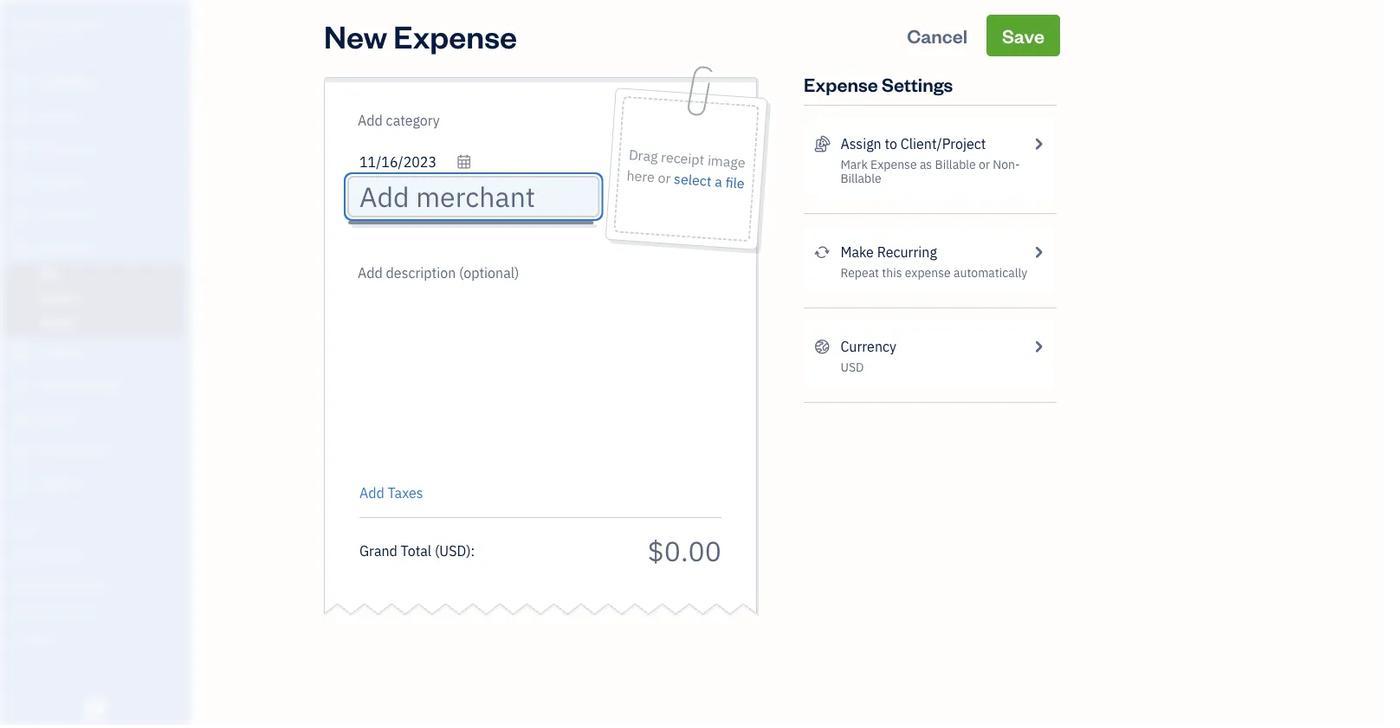 Task type: describe. For each thing, give the bounding box(es) containing it.
Description text field
[[351, 262, 713, 470]]

drag receipt image here or
[[626, 145, 746, 187]]

add
[[360, 484, 384, 502]]

assign to client/project
[[841, 135, 986, 153]]

dashboard image
[[11, 75, 32, 93]]

(
[[435, 541, 440, 560]]

make
[[841, 243, 874, 261]]

money image
[[11, 411, 32, 428]]

expensesrebilling image
[[814, 133, 830, 154]]

taxes
[[388, 484, 423, 502]]

client/project
[[901, 135, 986, 153]]

1 vertical spatial expense
[[804, 71, 878, 96]]

report image
[[11, 476, 32, 494]]

save
[[1002, 23, 1045, 48]]

cancel
[[907, 23, 968, 48]]

mark expense as billable or non- billable
[[841, 156, 1020, 186]]

project image
[[11, 345, 32, 362]]

Amount (USD) text field
[[647, 532, 722, 569]]

repeat this expense automatically
[[841, 265, 1028, 281]]

expense settings
[[804, 71, 953, 96]]

assign
[[841, 135, 882, 153]]

bank connections image
[[13, 604, 185, 618]]

Category text field
[[358, 110, 506, 131]]

or for mark expense as billable or non- billable
[[979, 156, 990, 172]]

save button
[[987, 15, 1060, 56]]

ruby
[[14, 15, 46, 33]]

file
[[725, 173, 745, 192]]

oranges
[[49, 15, 102, 33]]

chevronright image for assign to client/project
[[1031, 133, 1047, 154]]

client image
[[11, 108, 32, 126]]

select
[[673, 169, 712, 190]]

this
[[882, 265, 902, 281]]

receipt
[[660, 148, 705, 169]]

):
[[466, 541, 475, 560]]

grand total ( usd ):
[[360, 541, 475, 560]]

currencyandlanguage image
[[814, 336, 830, 357]]

chevronright image
[[1031, 242, 1047, 262]]

repeat
[[841, 265, 879, 281]]

1 horizontal spatial usd
[[841, 359, 864, 375]]



Task type: locate. For each thing, give the bounding box(es) containing it.
total
[[401, 541, 432, 560]]

1 vertical spatial usd
[[440, 541, 466, 560]]

make recurring
[[841, 243, 937, 261]]

mark
[[841, 156, 868, 172]]

or left non-
[[979, 156, 990, 172]]

payment image
[[11, 207, 32, 224]]

as
[[920, 156, 932, 172]]

1 vertical spatial chevronright image
[[1031, 336, 1047, 357]]

2 chevronright image from the top
[[1031, 336, 1047, 357]]

select a file
[[673, 169, 745, 192]]

timer image
[[11, 378, 32, 395]]

owner
[[14, 35, 46, 49]]

expense
[[394, 15, 517, 56], [804, 71, 878, 96], [871, 156, 917, 172]]

automatically
[[954, 265, 1028, 281]]

image
[[707, 151, 746, 172]]

items and services image
[[13, 576, 185, 590]]

0 vertical spatial usd
[[841, 359, 864, 375]]

settings
[[882, 71, 953, 96]]

chevronright image for currency
[[1031, 336, 1047, 357]]

new expense
[[324, 15, 517, 56]]

expense for new expense
[[394, 15, 517, 56]]

refresh image
[[814, 242, 830, 262]]

expense
[[905, 265, 951, 281]]

billable
[[935, 156, 976, 172], [841, 170, 882, 186]]

expense inside the mark expense as billable or non- billable
[[871, 156, 917, 172]]

expense image
[[11, 240, 32, 257]]

or inside drag receipt image here or
[[657, 168, 671, 187]]

recurring
[[877, 243, 937, 261]]

chart image
[[11, 444, 32, 461]]

chevronright image
[[1031, 133, 1047, 154], [1031, 336, 1047, 357]]

Merchant text field
[[360, 179, 596, 214]]

currency
[[841, 337, 897, 356]]

1 horizontal spatial billable
[[935, 156, 976, 172]]

freshbooks image
[[81, 697, 109, 718]]

or right here
[[657, 168, 671, 187]]

here
[[626, 166, 655, 186]]

0 horizontal spatial or
[[657, 168, 671, 187]]

non-
[[993, 156, 1020, 172]]

1 chevronright image from the top
[[1031, 133, 1047, 154]]

main element
[[0, 0, 234, 725]]

new
[[324, 15, 387, 56]]

0 vertical spatial chevronright image
[[1031, 133, 1047, 154]]

cancel button
[[892, 15, 983, 56]]

apps image
[[13, 521, 185, 535]]

expense for mark expense as billable or non- billable
[[871, 156, 917, 172]]

a
[[714, 172, 723, 191]]

drag
[[628, 145, 658, 166]]

billable down client/project at the right
[[935, 156, 976, 172]]

0 horizontal spatial usd
[[440, 541, 466, 560]]

settings image
[[13, 632, 185, 645]]

0 horizontal spatial billable
[[841, 170, 882, 186]]

or inside the mark expense as billable or non- billable
[[979, 156, 990, 172]]

2 vertical spatial expense
[[871, 156, 917, 172]]

or for drag receipt image here or
[[657, 168, 671, 187]]

1 horizontal spatial or
[[979, 156, 990, 172]]

usd right total on the left of the page
[[440, 541, 466, 560]]

grand
[[360, 541, 398, 560]]

ruby oranges owner
[[14, 15, 102, 49]]

Date in MM/DD/YYYY format text field
[[360, 153, 472, 171]]

invoice image
[[11, 174, 32, 191]]

team members image
[[13, 548, 185, 562]]

add taxes
[[360, 484, 423, 502]]

billable down assign
[[841, 170, 882, 186]]

or
[[979, 156, 990, 172], [657, 168, 671, 187]]

add taxes button
[[360, 483, 423, 503]]

estimate image
[[11, 141, 32, 159]]

0 vertical spatial expense
[[394, 15, 517, 56]]

select a file button
[[673, 168, 745, 194]]

usd down currency
[[841, 359, 864, 375]]

usd
[[841, 359, 864, 375], [440, 541, 466, 560]]

to
[[885, 135, 897, 153]]



Task type: vqa. For each thing, say whether or not it's contained in the screenshot.
first chevron large down icon from the top
no



